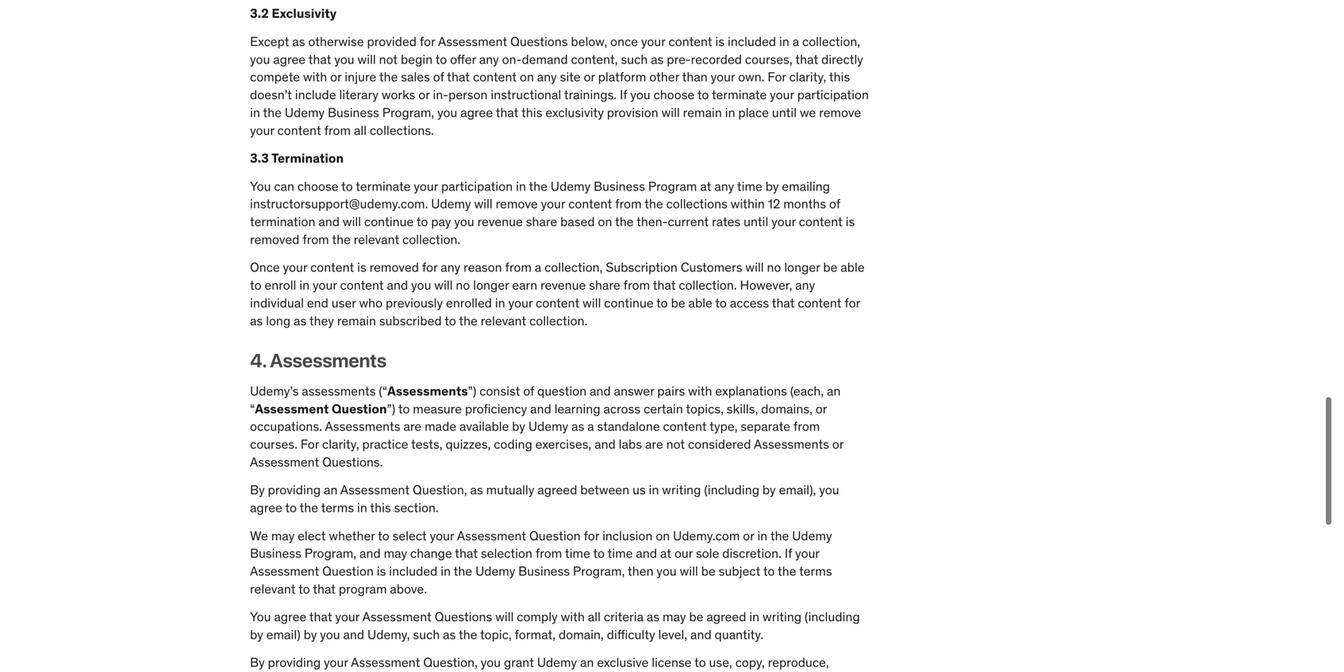 Task type: locate. For each thing, give the bounding box(es) containing it.
udemy inside except as otherwise provided for assessment questions below, once your content is included in a collection, you agree that you will not begin to offer any on-demand content, such as pre-recorded courses, that directly compete with or injure the sales of that content on any site or platform other than your own. for clarity, this doesn't include literary works or in-person instructional trainings. if you choose to terminate your participation in the udemy business program, you agree that this exclusivity provision will remain in place until we remove your content from all collections.
[[285, 104, 325, 121]]

within
[[731, 196, 765, 212]]

1 horizontal spatial collection.
[[530, 313, 588, 329]]

assessment down questions.
[[340, 482, 410, 498]]

providing inside by providing an assessment question, as mutually agreed between us in writing (including by email), you agree to the terms in this section.
[[268, 482, 321, 498]]

agree inside by providing an assessment question, as mutually agreed between us in writing (including by email), you agree to the terms in this section.
[[250, 500, 282, 516]]

by inside ") to measure proficiency and learning across certain topics, skills, domains, or occupations. assessments are made available by udemy as a standalone content type, separate from courses. for clarity, practice tests, quizzes, coding exercises, and labs are not considered assessments or assessment questions.
[[512, 418, 525, 435]]

no up however,
[[767, 259, 781, 276]]

in inside you agree that your assessment questions will comply with all criteria as may be agreed in writing (including by email) by you and udemy, such as the topic, format, domain, difficulty level, and quantity.
[[750, 609, 760, 625]]

clarity, up we
[[789, 69, 826, 85]]

collection. down customers on the right top
[[679, 277, 737, 293]]

this inside by providing an assessment question, as mutually agreed between us in writing (including by email), you agree to the terms in this section.
[[370, 500, 391, 516]]

1 vertical spatial terminate
[[356, 178, 411, 194]]

for inside except as otherwise provided for assessment questions below, once your content is included in a collection, you agree that you will not begin to offer any on-demand content, such as pre-recorded courses, that directly compete with or injure the sales of that content on any site or platform other than your own. for clarity, this doesn't include literary works or in-person instructional trainings. if you choose to terminate your participation in the udemy business program, you agree that this exclusivity provision will remain in place until we remove your content from all collections.
[[768, 69, 786, 85]]

agree inside you agree that your assessment questions will comply with all criteria as may be agreed in writing (including by email) by you and udemy, such as the topic, format, domain, difficulty level, and quantity.
[[274, 609, 306, 625]]

0 vertical spatial if
[[620, 87, 627, 103]]

to inside ") to measure proficiency and learning across certain topics, skills, domains, or occupations. assessments are made available by udemy as a standalone content type, separate from courses. for clarity, practice tests, quizzes, coding exercises, and labs are not considered assessments or assessment questions.
[[398, 401, 410, 417]]

1 vertical spatial on
[[598, 214, 612, 230]]

participation inside except as otherwise provided for assessment questions below, once your content is included in a collection, you agree that you will not begin to offer any on-demand content, such as pre-recorded courses, that directly compete with or injure the sales of that content on any site or platform other than your own. for clarity, this doesn't include literary works or in-person instructional trainings. if you choose to terminate your participation in the udemy business program, you agree that this exclusivity provision will remain in place until we remove your content from all collections.
[[797, 87, 869, 103]]

questions up topic,
[[435, 609, 492, 625]]

0 vertical spatial may
[[271, 528, 295, 544]]

3.2
[[250, 5, 269, 22]]

") inside ") to measure proficiency and learning across certain topics, skills, domains, or occupations. assessments are made available by udemy as a standalone content type, separate from courses. for clarity, practice tests, quizzes, coding exercises, and labs are not considered assessments or assessment questions.
[[387, 401, 395, 417]]

works
[[382, 87, 415, 103]]

1 horizontal spatial may
[[384, 545, 407, 562]]

you up previously
[[411, 277, 431, 293]]

for down 'occupations.'
[[301, 436, 319, 452]]

1 vertical spatial if
[[785, 545, 792, 562]]

1 vertical spatial writing
[[763, 609, 802, 625]]

removed down termination
[[250, 231, 300, 248]]

included up courses,
[[728, 33, 776, 50]]

and up previously
[[387, 277, 408, 293]]

terminate
[[712, 87, 767, 103], [356, 178, 411, 194]]

1 vertical spatial removed
[[370, 259, 419, 276]]

collection, up directly
[[802, 33, 861, 50]]

from inside ") to measure proficiency and learning across certain topics, skills, domains, or occupations. assessments are made available by udemy as a standalone content type, separate from courses. for clarity, practice tests, quizzes, coding exercises, and labs are not considered assessments or assessment questions.
[[794, 418, 820, 435]]

time up within
[[737, 178, 763, 194]]

content inside ") to measure proficiency and learning across certain topics, skills, domains, or occupations. assessments are made available by udemy as a standalone content type, separate from courses. for clarity, practice tests, quizzes, coding exercises, and labs are not considered assessments or assessment questions.
[[663, 418, 707, 435]]

0 vertical spatial revenue
[[478, 214, 523, 230]]

0 vertical spatial writing
[[662, 482, 701, 498]]

share
[[526, 214, 557, 230], [589, 277, 621, 293]]

business inside except as otherwise provided for assessment questions below, once your content is included in a collection, you agree that you will not begin to offer any on-demand content, such as pre-recorded courses, that directly compete with or injure the sales of that content on any site or platform other than your own. for clarity, this doesn't include literary works or in-person instructional trainings. if you choose to terminate your participation in the udemy business program, you agree that this exclusivity provision will remain in place until we remove your content from all collections.
[[328, 104, 379, 121]]

inclusion
[[602, 528, 653, 544]]

your
[[641, 33, 666, 50], [711, 69, 735, 85], [770, 87, 794, 103], [250, 122, 274, 138], [414, 178, 438, 194], [541, 196, 565, 212], [772, 214, 796, 230], [283, 259, 307, 276], [313, 277, 337, 293], [508, 295, 533, 311], [430, 528, 454, 544], [795, 545, 820, 562], [335, 609, 360, 625], [324, 655, 348, 671]]

0 vertical spatial longer
[[784, 259, 820, 276]]

") inside ") consist of question and answer pairs with explanations (each, an "
[[468, 383, 477, 399]]

0 horizontal spatial terminate
[[356, 178, 411, 194]]

use,
[[709, 655, 732, 671]]

user
[[332, 295, 356, 311]]

content down topics,
[[663, 418, 707, 435]]

who
[[359, 295, 383, 311]]

difficulty
[[607, 627, 655, 643]]

0 vertical spatial by
[[250, 482, 265, 498]]

if right "discretion."
[[785, 545, 792, 562]]

you inside once your content is removed for any reason from a collection, subscription customers will no longer be able to enroll in your content and you will no longer earn revenue share from that collection. however, any individual end user who previously enrolled in your content will continue to be able to access that content for as long as they remain subscribed to the relevant collection.
[[411, 277, 431, 293]]

at left our
[[660, 545, 672, 562]]

by
[[250, 482, 265, 498], [250, 655, 265, 671]]

you inside you agree that your assessment questions will comply with all criteria as may be agreed in writing (including by email) by you and udemy, such as the topic, format, domain, difficulty level, and quantity.
[[320, 627, 340, 643]]

separate
[[741, 418, 791, 435]]

udemy
[[285, 104, 325, 121], [551, 178, 591, 194], [431, 196, 471, 212], [529, 418, 569, 435], [792, 528, 832, 544], [475, 563, 515, 579], [537, 655, 577, 671]]

this left section.
[[370, 500, 391, 516]]

1 vertical spatial collection.
[[679, 277, 737, 293]]

remove inside you can choose to terminate your participation in the udemy business program at any time by emailing instructorsupport@udemy.com. udemy will remove your content from the collections within 12 months of termination and will continue to pay you revenue share based on the then-current rates until your content is removed from the relevant collection.
[[496, 196, 538, 212]]

1 you from the top
[[250, 178, 271, 194]]

udemy inside by providing your assessment question, you grant udemy an exclusive license to use, copy, reproduce,
[[537, 655, 577, 671]]

whether
[[329, 528, 375, 544]]

2 horizontal spatial a
[[793, 33, 799, 50]]

1 vertical spatial you
[[250, 609, 271, 625]]

removed up previously
[[370, 259, 419, 276]]

1 vertical spatial clarity,
[[322, 436, 359, 452]]

collection, down based
[[545, 259, 603, 276]]

0 horizontal spatial able
[[689, 295, 713, 311]]

0 vertical spatial providing
[[268, 482, 321, 498]]

choose inside except as otherwise provided for assessment questions below, once your content is included in a collection, you agree that you will not begin to offer any on-demand content, such as pre-recorded courses, that directly compete with or injure the sales of that content on any site or platform other than your own. for clarity, this doesn't include literary works or in-person instructional trainings. if you choose to terminate your participation in the udemy business program, you agree that this exclusivity provision will remain in place until we remove your content from all collections.
[[654, 87, 695, 103]]

from down subscription
[[624, 277, 650, 293]]

program, left then in the left bottom of the page
[[573, 563, 625, 579]]

by for by providing your assessment question, you grant udemy an exclusive license to use, copy, reproduce,
[[250, 655, 265, 671]]

considered
[[688, 436, 751, 452]]

be down customers on the right top
[[671, 295, 685, 311]]

of inside you can choose to terminate your participation in the udemy business program at any time by emailing instructorsupport@udemy.com. udemy will remove your content from the collections within 12 months of termination and will continue to pay you revenue share based on the then-current rates until your content is removed from the relevant collection.
[[829, 196, 841, 212]]

be
[[823, 259, 838, 276], [671, 295, 685, 311], [701, 563, 716, 579], [689, 609, 704, 625]]

longer
[[784, 259, 820, 276], [473, 277, 509, 293]]

continue left pay
[[364, 214, 414, 230]]

2 vertical spatial program,
[[573, 563, 625, 579]]

courses,
[[745, 51, 793, 67]]

of right months
[[829, 196, 841, 212]]

that inside you agree that your assessment questions will comply with all criteria as may be agreed in writing (including by email) by you and udemy, such as the topic, format, domain, difficulty level, and quantity.
[[309, 609, 332, 625]]

writing inside by providing an assessment question, as mutually agreed between us in writing (including by email), you agree to the terms in this section.
[[662, 482, 701, 498]]

writing right us
[[662, 482, 701, 498]]

may right we
[[271, 528, 295, 544]]

clarity, up questions.
[[322, 436, 359, 452]]

you up email)
[[250, 609, 271, 625]]

1 vertical spatial questions
[[435, 609, 492, 625]]

0 vertical spatial program,
[[382, 104, 434, 121]]

on inside we may elect whether to select your assessment question for inclusion on udemy.com or in the udemy business program, and may change that selection from time to time and at our sole discretion. if your assessment question is included in the udemy business program, then you will be subject to the terms relevant to that program above.
[[656, 528, 670, 544]]

1 horizontal spatial no
[[767, 259, 781, 276]]

trainings.
[[564, 87, 617, 103]]

included up above.
[[389, 563, 438, 579]]

0 horizontal spatial this
[[370, 500, 391, 516]]

you inside you agree that your assessment questions will comply with all criteria as may be agreed in writing (including by email) by you and udemy, such as the topic, format, domain, difficulty level, and quantity.
[[250, 609, 271, 625]]

assessments up assessments
[[270, 349, 387, 371]]

all inside you agree that your assessment questions will comply with all criteria as may be agreed in writing (including by email) by you and udemy, such as the topic, format, domain, difficulty level, and quantity.
[[588, 609, 601, 625]]

(including up reproduce,
[[805, 609, 860, 625]]

a inside once your content is removed for any reason from a collection, subscription customers will no longer be able to enroll in your content and you will no longer earn revenue share from that collection. however, any individual end user who previously enrolled in your content will continue to be able to access that content for as long as they remain subscribed to the relevant collection.
[[535, 259, 542, 276]]

collection. down pay
[[402, 231, 461, 248]]

time inside you can choose to terminate your participation in the udemy business program at any time by emailing instructorsupport@udemy.com. udemy will remove your content from the collections within 12 months of termination and will continue to pay you revenue share based on the then-current rates until your content is removed from the relevant collection.
[[737, 178, 763, 194]]

platform
[[598, 69, 646, 85]]

0 horizontal spatial if
[[620, 87, 627, 103]]

2 providing from the top
[[268, 655, 321, 671]]

4. assessments
[[250, 349, 387, 371]]

0 horizontal spatial at
[[660, 545, 672, 562]]

an down questions.
[[324, 482, 338, 498]]

not down certain
[[666, 436, 685, 452]]

is
[[716, 33, 725, 50], [846, 214, 855, 230], [357, 259, 366, 276], [377, 563, 386, 579]]

at inside we may elect whether to select your assessment question for inclusion on udemy.com or in the udemy business program, and may change that selection from time to time and at our sole discretion. if your assessment question is included in the udemy business program, then you will be subject to the terms relevant to that program above.
[[660, 545, 672, 562]]

question, for you
[[423, 655, 478, 671]]

2 horizontal spatial this
[[829, 69, 850, 85]]

included
[[728, 33, 776, 50], [389, 563, 438, 579]]

1 horizontal spatial share
[[589, 277, 621, 293]]

0 horizontal spatial may
[[271, 528, 295, 544]]

1 horizontal spatial agreed
[[707, 609, 746, 625]]

0 vertical spatial are
[[404, 418, 422, 435]]

0 vertical spatial collection.
[[402, 231, 461, 248]]

0 vertical spatial (including
[[704, 482, 760, 498]]

doesn't
[[250, 87, 292, 103]]

1 vertical spatial agreed
[[707, 609, 746, 625]]

agreed up quantity.
[[707, 609, 746, 625]]

grant
[[504, 655, 534, 671]]

quantity.
[[715, 627, 764, 643]]

a inside except as otherwise provided for assessment questions below, once your content is included in a collection, you agree that you will not begin to offer any on-demand content, such as pre-recorded courses, that directly compete with or injure the sales of that content on any site or platform other than your own. for clarity, this doesn't include literary works or in-person instructional trainings. if you choose to terminate your participation in the udemy business program, you agree that this exclusivity provision will remain in place until we remove your content from all collections.
[[793, 33, 799, 50]]

in
[[779, 33, 790, 50], [250, 104, 260, 121], [725, 104, 735, 121], [516, 178, 526, 194], [299, 277, 310, 293], [495, 295, 505, 311], [649, 482, 659, 498], [357, 500, 367, 516], [758, 528, 768, 544], [441, 563, 451, 579], [750, 609, 760, 625]]

longer up however,
[[784, 259, 820, 276]]

and up then in the left bottom of the page
[[636, 545, 657, 562]]

program, down elect
[[305, 545, 357, 562]]

such down the once
[[621, 51, 648, 67]]

0 horizontal spatial questions
[[435, 609, 492, 625]]

0 horizontal spatial remain
[[337, 313, 376, 329]]

all inside except as otherwise provided for assessment questions below, once your content is included in a collection, you agree that you will not begin to offer any on-demand content, such as pre-recorded courses, that directly compete with or injure the sales of that content on any site or platform other than your own. for clarity, this doesn't include literary works or in-person instructional trainings. if you choose to terminate your participation in the udemy business program, you agree that this exclusivity provision will remain in place until we remove your content from all collections.
[[354, 122, 367, 138]]

once
[[250, 259, 280, 276]]

1 vertical spatial question,
[[423, 655, 478, 671]]

content
[[669, 33, 712, 50], [473, 69, 517, 85], [277, 122, 321, 138], [568, 196, 612, 212], [799, 214, 843, 230], [310, 259, 354, 276], [340, 277, 384, 293], [536, 295, 580, 311], [798, 295, 842, 311], [663, 418, 707, 435]]

relevant
[[354, 231, 399, 248], [481, 313, 526, 329], [250, 581, 296, 597]]

as left they
[[294, 313, 307, 329]]

1 vertical spatial providing
[[268, 655, 321, 671]]

terminate inside you can choose to terminate your participation in the udemy business program at any time by emailing instructorsupport@udemy.com. udemy will remove your content from the collections within 12 months of termination and will continue to pay you revenue share based on the then-current rates until your content is removed from the relevant collection.
[[356, 178, 411, 194]]

1 vertical spatial revenue
[[541, 277, 586, 293]]

remove
[[819, 104, 861, 121], [496, 196, 538, 212]]

2 vertical spatial a
[[588, 418, 594, 435]]

business inside you can choose to terminate your participation in the udemy business program at any time by emailing instructorsupport@udemy.com. udemy will remove your content from the collections within 12 months of termination and will continue to pay you revenue share based on the then-current rates until your content is removed from the relevant collection.
[[594, 178, 645, 194]]

and down "instructorsupport@udemy.com."
[[319, 214, 340, 230]]

("
[[379, 383, 387, 399]]

0 vertical spatial not
[[379, 51, 398, 67]]

you right pay
[[454, 214, 474, 230]]

"
[[250, 401, 255, 417]]

1 horizontal spatial writing
[[763, 609, 802, 625]]

1 horizontal spatial an
[[580, 655, 594, 671]]

choose up "instructorsupport@udemy.com."
[[298, 178, 339, 194]]

1 vertical spatial all
[[588, 609, 601, 625]]

0 horizontal spatial ")
[[387, 401, 395, 417]]

") consist of question and answer pairs with explanations (each, an "
[[250, 383, 841, 417]]

you right email),
[[819, 482, 839, 498]]

collections.
[[370, 122, 434, 138]]

the inside by providing an assessment question, as mutually agreed between us in writing (including by email), you agree to the terms in this section.
[[300, 500, 318, 516]]

may up level,
[[663, 609, 686, 625]]

be up license
[[689, 609, 704, 625]]

enrolled
[[446, 295, 492, 311]]

0 vertical spatial until
[[772, 104, 797, 121]]

with up topics,
[[688, 383, 712, 399]]

not inside ") to measure proficiency and learning across certain topics, skills, domains, or occupations. assessments are made available by udemy as a standalone content type, separate from courses. for clarity, practice tests, quizzes, coding exercises, and labs are not considered assessments or assessment questions.
[[666, 436, 685, 452]]

occupations.
[[250, 418, 322, 435]]

1 horizontal spatial if
[[785, 545, 792, 562]]

by left email)
[[250, 627, 263, 643]]

as down learning at the bottom
[[572, 418, 584, 435]]

writing up quantity.
[[763, 609, 802, 625]]

0 vertical spatial of
[[433, 69, 444, 85]]

") to measure proficiency and learning across certain topics, skills, domains, or occupations. assessments are made available by udemy as a standalone content type, separate from courses. for clarity, practice tests, quizzes, coding exercises, and labs are not considered assessments or assessment questions.
[[250, 401, 844, 470]]

question, left grant
[[423, 655, 478, 671]]

you left can
[[250, 178, 271, 194]]

assessment down udemy,
[[351, 655, 420, 671]]

the
[[379, 69, 398, 85], [263, 104, 282, 121], [529, 178, 548, 194], [645, 196, 663, 212], [615, 214, 634, 230], [332, 231, 351, 248], [459, 313, 478, 329], [300, 500, 318, 516], [771, 528, 789, 544], [454, 563, 472, 579], [778, 563, 797, 579], [459, 627, 477, 643]]

not
[[379, 51, 398, 67], [666, 436, 685, 452]]

1 providing from the top
[[268, 482, 321, 498]]

0 vertical spatial an
[[827, 383, 841, 399]]

and right level,
[[691, 627, 712, 643]]

by inside by providing an assessment question, as mutually agreed between us in writing (including by email), you agree to the terms in this section.
[[250, 482, 265, 498]]

1 vertical spatial such
[[413, 627, 440, 643]]

business up then-
[[594, 178, 645, 194]]

as inside ") to measure proficiency and learning across certain topics, skills, domains, or occupations. assessments are made available by udemy as a standalone content type, separate from courses. for clarity, practice tests, quizzes, coding exercises, and labs are not considered assessments or assessment questions.
[[572, 418, 584, 435]]

clarity, inside except as otherwise provided for assessment questions below, once your content is included in a collection, you agree that you will not begin to offer any on-demand content, such as pre-recorded courses, that directly compete with or injure the sales of that content on any site or platform other than your own. for clarity, this doesn't include literary works or in-person instructional trainings. if you choose to terminate your participation in the udemy business program, you agree that this exclusivity provision will remain in place until we remove your content from all collections.
[[789, 69, 826, 85]]

1 horizontal spatial not
[[666, 436, 685, 452]]

reproduce,
[[768, 655, 829, 671]]

1 vertical spatial for
[[301, 436, 319, 452]]

collection. down earn
[[530, 313, 588, 329]]

2 vertical spatial on
[[656, 528, 670, 544]]

relevant inside we may elect whether to select your assessment question for inclusion on udemy.com or in the udemy business program, and may change that selection from time to time and at our sole discretion. if your assessment question is included in the udemy business program, then you will be subject to the terms relevant to that program above.
[[250, 581, 296, 597]]

0 horizontal spatial with
[[303, 69, 327, 85]]

relevant down "instructorsupport@udemy.com."
[[354, 231, 399, 248]]

removed inside you can choose to terminate your participation in the udemy business program at any time by emailing instructorsupport@udemy.com. udemy will remove your content from the collections within 12 months of termination and will continue to pay you revenue share based on the then-current rates until your content is removed from the relevant collection.
[[250, 231, 300, 248]]

time
[[737, 178, 763, 194], [565, 545, 590, 562], [608, 545, 633, 562]]

selection
[[481, 545, 533, 562]]

able
[[841, 259, 865, 276], [689, 295, 713, 311]]

(including inside you agree that your assessment questions will comply with all criteria as may be agreed in writing (including by email) by you and udemy, such as the topic, format, domain, difficulty level, and quantity.
[[805, 609, 860, 625]]

from down termination
[[303, 231, 329, 248]]

for down courses,
[[768, 69, 786, 85]]

remain inside except as otherwise provided for assessment questions below, once your content is included in a collection, you agree that you will not begin to offer any on-demand content, such as pre-recorded courses, that directly compete with or injure the sales of that content on any site or platform other than your own. for clarity, this doesn't include literary works or in-person instructional trainings. if you choose to terminate your participation in the udemy business program, you agree that this exclusivity provision will remain in place until we remove your content from all collections.
[[683, 104, 722, 121]]

to left measure
[[398, 401, 410, 417]]

1 horizontal spatial relevant
[[354, 231, 399, 248]]

literary
[[339, 87, 379, 103]]

1 horizontal spatial with
[[561, 609, 585, 625]]

0 horizontal spatial writing
[[662, 482, 701, 498]]

include
[[295, 87, 336, 103]]

1 vertical spatial this
[[522, 104, 542, 121]]

you
[[250, 51, 270, 67], [334, 51, 355, 67], [630, 87, 651, 103], [437, 104, 458, 121], [454, 214, 474, 230], [411, 277, 431, 293], [819, 482, 839, 498], [657, 563, 677, 579], [320, 627, 340, 643], [481, 655, 501, 671]]

terminate up "instructorsupport@udemy.com."
[[356, 178, 411, 194]]

udemy up exercises,
[[529, 418, 569, 435]]

program, inside except as otherwise provided for assessment questions below, once your content is included in a collection, you agree that you will not begin to offer any on-demand content, such as pre-recorded courses, that directly compete with or injure the sales of that content on any site or platform other than your own. for clarity, this doesn't include literary works or in-person instructional trainings. if you choose to terminate your participation in the udemy business program, you agree that this exclusivity provision will remain in place until we remove your content from all collections.
[[382, 104, 434, 121]]

skills,
[[727, 401, 758, 417]]

current
[[668, 214, 709, 230]]

0 horizontal spatial relevant
[[250, 581, 296, 597]]

0 vertical spatial included
[[728, 33, 776, 50]]

1 vertical spatial collection,
[[545, 259, 603, 276]]

can
[[274, 178, 294, 194]]

(each,
[[790, 383, 824, 399]]

collection, inside once your content is removed for any reason from a collection, subscription customers will no longer be able to enroll in your content and you will no longer earn revenue share from that collection. however, any individual end user who previously enrolled in your content will continue to be able to access that content for as long as they remain subscribed to the relevant collection.
[[545, 259, 603, 276]]

quizzes,
[[446, 436, 491, 452]]

in-
[[433, 87, 449, 103]]

question down by providing an assessment question, as mutually agreed between us in writing (including by email), you agree to the terms in this section.
[[529, 528, 581, 544]]

with up include
[[303, 69, 327, 85]]

0 horizontal spatial participation
[[441, 178, 513, 194]]

of right consist on the left of page
[[523, 383, 534, 399]]

1 vertical spatial no
[[456, 277, 470, 293]]

1 vertical spatial are
[[645, 436, 663, 452]]

are up tests,
[[404, 418, 422, 435]]

1 horizontal spatial until
[[772, 104, 797, 121]]

at inside you can choose to terminate your participation in the udemy business program at any time by emailing instructorsupport@udemy.com. udemy will remove your content from the collections within 12 months of termination and will continue to pay you revenue share based on the then-current rates until your content is removed from the relevant collection.
[[700, 178, 712, 194]]

otherwise
[[308, 33, 364, 50]]

collection, inside except as otherwise provided for assessment questions below, once your content is included in a collection, you agree that you will not begin to offer any on-demand content, such as pre-recorded courses, that directly compete with or injure the sales of that content on any site or platform other than your own. for clarity, this doesn't include literary works or in-person instructional trainings. if you choose to terminate your participation in the udemy business program, you agree that this exclusivity provision will remain in place until we remove your content from all collections.
[[802, 33, 861, 50]]

you
[[250, 178, 271, 194], [250, 609, 271, 625]]

domains,
[[761, 401, 813, 417]]

0 vertical spatial such
[[621, 51, 648, 67]]

you agree that your assessment questions will comply with all criteria as may be agreed in writing (including by email) by you and udemy, such as the topic, format, domain, difficulty level, and quantity.
[[250, 609, 860, 643]]

1 horizontal spatial at
[[700, 178, 712, 194]]

site
[[560, 69, 581, 85]]

share down subscription
[[589, 277, 621, 293]]

learning
[[555, 401, 601, 417]]

0 horizontal spatial revenue
[[478, 214, 523, 230]]

not down provided
[[379, 51, 398, 67]]

pay
[[431, 214, 451, 230]]

question up 'program'
[[322, 563, 374, 579]]

2 vertical spatial question
[[322, 563, 374, 579]]

0 horizontal spatial (including
[[704, 482, 760, 498]]

relevant for your
[[250, 581, 296, 597]]

agreed down exercises,
[[538, 482, 577, 498]]

you inside we may elect whether to select your assessment question for inclusion on udemy.com or in the udemy business program, and may change that selection from time to time and at our sole discretion. if your assessment question is included in the udemy business program, then you will be subject to the terms relevant to that program above.
[[657, 563, 677, 579]]

1 horizontal spatial participation
[[797, 87, 869, 103]]

0 horizontal spatial of
[[433, 69, 444, 85]]

2 by from the top
[[250, 655, 265, 671]]

as down the exclusivity
[[292, 33, 305, 50]]

you down except
[[250, 51, 270, 67]]

1 vertical spatial question
[[529, 528, 581, 544]]

1 horizontal spatial ")
[[468, 383, 477, 399]]

2 horizontal spatial time
[[737, 178, 763, 194]]

question, inside by providing an assessment question, as mutually agreed between us in writing (including by email), you agree to the terms in this section.
[[413, 482, 467, 498]]

revenue right earn
[[541, 277, 586, 293]]

you inside by providing your assessment question, you grant udemy an exclusive license to use, copy, reproduce,
[[481, 655, 501, 671]]

assessment inside except as otherwise provided for assessment questions below, once your content is included in a collection, you agree that you will not begin to offer any on-demand content, such as pre-recorded courses, that directly compete with or injure the sales of that content on any site or platform other than your own. for clarity, this doesn't include literary works or in-person instructional trainings. if you choose to terminate your participation in the udemy business program, you agree that this exclusivity provision will remain in place until we remove your content from all collections.
[[438, 33, 507, 50]]

clarity,
[[789, 69, 826, 85], [322, 436, 359, 452]]

1 horizontal spatial program,
[[382, 104, 434, 121]]

1 horizontal spatial choose
[[654, 87, 695, 103]]

0 vertical spatial a
[[793, 33, 799, 50]]

2 vertical spatial relevant
[[250, 581, 296, 597]]

2 horizontal spatial on
[[656, 528, 670, 544]]

you down our
[[657, 563, 677, 579]]

an inside by providing an assessment question, as mutually agreed between us in writing (including by email), you agree to the terms in this section.
[[324, 482, 338, 498]]

udemy down format,
[[537, 655, 577, 671]]

") for consist
[[468, 383, 477, 399]]

relevant inside you can choose to terminate your participation in the udemy business program at any time by emailing instructorsupport@udemy.com. udemy will remove your content from the collections within 12 months of termination and will continue to pay you revenue share based on the then-current rates until your content is removed from the relevant collection.
[[354, 231, 399, 248]]

for
[[768, 69, 786, 85], [301, 436, 319, 452]]

except
[[250, 33, 289, 50]]

choose
[[654, 87, 695, 103], [298, 178, 339, 194]]

(including down considered
[[704, 482, 760, 498]]

1 vertical spatial an
[[324, 482, 338, 498]]

1 horizontal spatial continue
[[604, 295, 654, 311]]

previously
[[386, 295, 443, 311]]

0 horizontal spatial agreed
[[538, 482, 577, 498]]

choose inside you can choose to terminate your participation in the udemy business program at any time by emailing instructorsupport@udemy.com. udemy will remove your content from the collections within 12 months of termination and will continue to pay you revenue share based on the then-current rates until your content is removed from the relevant collection.
[[298, 178, 339, 194]]

0 horizontal spatial longer
[[473, 277, 509, 293]]

continue inside you can choose to terminate your participation in the udemy business program at any time by emailing instructorsupport@udemy.com. udemy will remove your content from the collections within 12 months of termination and will continue to pay you revenue share based on the then-current rates until your content is removed from the relevant collection.
[[364, 214, 414, 230]]

0 horizontal spatial terms
[[321, 500, 354, 516]]

termination
[[271, 150, 344, 166]]

offer
[[450, 51, 476, 67]]

") down ("
[[387, 401, 395, 417]]

2 vertical spatial may
[[663, 609, 686, 625]]

1 by from the top
[[250, 482, 265, 498]]

0 vertical spatial remove
[[819, 104, 861, 121]]

for inside ") to measure proficiency and learning across certain topics, skills, domains, or occupations. assessments are made available by udemy as a standalone content type, separate from courses. for clarity, practice tests, quizzes, coding exercises, and labs are not considered assessments or assessment questions.
[[301, 436, 319, 452]]

of inside except as otherwise provided for assessment questions below, once your content is included in a collection, you agree that you will not begin to offer any on-demand content, such as pre-recorded courses, that directly compete with or injure the sales of that content on any site or platform other than your own. for clarity, this doesn't include literary works or in-person instructional trainings. if you choose to terminate your participation in the udemy business program, you agree that this exclusivity provision will remain in place until we remove your content from all collections.
[[433, 69, 444, 85]]

1 horizontal spatial such
[[621, 51, 648, 67]]

you can choose to terminate your participation in the udemy business program at any time by emailing instructorsupport@udemy.com. udemy will remove your content from the collections within 12 months of termination and will continue to pay you revenue share based on the then-current rates until your content is removed from the relevant collection.
[[250, 178, 855, 248]]

you inside you can choose to terminate your participation in the udemy business program at any time by emailing instructorsupport@udemy.com. udemy will remove your content from the collections within 12 months of termination and will continue to pay you revenue share based on the then-current rates until your content is removed from the relevant collection.
[[250, 178, 271, 194]]

content up based
[[568, 196, 612, 212]]

0 vertical spatial this
[[829, 69, 850, 85]]

udemy inside ") to measure proficiency and learning across certain topics, skills, domains, or occupations. assessments are made available by udemy as a standalone content type, separate from courses. for clarity, practice tests, quizzes, coding exercises, and labs are not considered assessments or assessment questions.
[[529, 418, 569, 435]]

remove right we
[[819, 104, 861, 121]]

to left select
[[378, 528, 390, 544]]

0 vertical spatial relevant
[[354, 231, 399, 248]]

relevant inside once your content is removed for any reason from a collection, subscription customers will no longer be able to enroll in your content and you will no longer earn revenue share from that collection. however, any individual end user who previously enrolled in your content will continue to be able to access that content for as long as they remain subscribed to the relevant collection.
[[481, 313, 526, 329]]

by left email),
[[763, 482, 776, 498]]

collection.
[[402, 231, 461, 248], [679, 277, 737, 293], [530, 313, 588, 329]]

agreed inside you agree that your assessment questions will comply with all criteria as may be agreed in writing (including by email) by you and udemy, such as the topic, format, domain, difficulty level, and quantity.
[[707, 609, 746, 625]]

continue down subscription
[[604, 295, 654, 311]]

2 you from the top
[[250, 609, 271, 625]]

until
[[772, 104, 797, 121], [744, 214, 769, 230]]

this down directly
[[829, 69, 850, 85]]

as up other on the top of the page
[[651, 51, 664, 67]]

standalone
[[597, 418, 660, 435]]

you for you can choose to terminate your participation in the udemy business program at any time by emailing instructorsupport@udemy.com. udemy will remove your content from the collections within 12 months of termination and will continue to pay you revenue share based on the then-current rates until your content is removed from the relevant collection.
[[250, 178, 271, 194]]

however,
[[740, 277, 792, 293]]

on inside you can choose to terminate your participation in the udemy business program at any time by emailing instructorsupport@udemy.com. udemy will remove your content from the collections within 12 months of termination and will continue to pay you revenue share based on the then-current rates until your content is removed from the relevant collection.
[[598, 214, 612, 230]]

tests,
[[411, 436, 443, 452]]

by inside by providing your assessment question, you grant udemy an exclusive license to use, copy, reproduce,
[[250, 655, 265, 671]]

0 horizontal spatial collection,
[[545, 259, 603, 276]]

time down inclusion
[[608, 545, 633, 562]]

1 vertical spatial participation
[[441, 178, 513, 194]]

0 horizontal spatial continue
[[364, 214, 414, 230]]

business
[[328, 104, 379, 121], [594, 178, 645, 194], [250, 545, 302, 562], [519, 563, 570, 579]]

0 vertical spatial participation
[[797, 87, 869, 103]]

participation up we
[[797, 87, 869, 103]]



Task type: vqa. For each thing, say whether or not it's contained in the screenshot.
REMOVED
yes



Task type: describe. For each thing, give the bounding box(es) containing it.
with inside you agree that your assessment questions will comply with all criteria as may be agreed in writing (including by email) by you and udemy, such as the topic, format, domain, difficulty level, and quantity.
[[561, 609, 585, 625]]

such inside except as otherwise provided for assessment questions below, once your content is included in a collection, you agree that you will not begin to offer any on-demand content, such as pre-recorded courses, that directly compete with or injure the sales of that content on any site or platform other than your own. for clarity, this doesn't include literary works or in-person instructional trainings. if you choose to terminate your participation in the udemy business program, you agree that this exclusivity provision will remain in place until we remove your content from all collections.
[[621, 51, 648, 67]]

directly
[[822, 51, 864, 67]]

from inside except as otherwise provided for assessment questions below, once your content is included in a collection, you agree that you will not begin to offer any on-demand content, such as pre-recorded courses, that directly compete with or injure the sales of that content on any site or platform other than your own. for clarity, this doesn't include literary works or in-person instructional trainings. if you choose to terminate your participation in the udemy business program, you agree that this exclusivity provision will remain in place until we remove your content from all collections.
[[324, 122, 351, 138]]

agreed inside by providing an assessment question, as mutually agreed between us in writing (including by email), you agree to the terms in this section.
[[538, 482, 577, 498]]

providing for an
[[268, 482, 321, 498]]

be down months
[[823, 259, 838, 276]]

is inside we may elect whether to select your assessment question for inclusion on udemy.com or in the udemy business program, and may change that selection from time to time and at our sole discretion. if your assessment question is included in the udemy business program, then you will be subject to the terms relevant to that program above.
[[377, 563, 386, 579]]

not inside except as otherwise provided for assessment questions below, once your content is included in a collection, you agree that you will not begin to offer any on-demand content, such as pre-recorded courses, that directly compete with or injure the sales of that content on any site or platform other than your own. for clarity, this doesn't include literary works or in-person instructional trainings. if you choose to terminate your participation in the udemy business program, you agree that this exclusivity provision will remain in place until we remove your content from all collections.
[[379, 51, 398, 67]]

to down the once
[[250, 277, 262, 293]]

below,
[[571, 33, 607, 50]]

2 horizontal spatial program,
[[573, 563, 625, 579]]

3.3 termination
[[250, 150, 344, 166]]

content up who
[[340, 277, 384, 293]]

person
[[449, 87, 488, 103]]

included inside we may elect whether to select your assessment question for inclusion on udemy.com or in the udemy business program, and may change that selection from time to time and at our sole discretion. if your assessment question is included in the udemy business program, then you will be subject to the terms relevant to that program above.
[[389, 563, 438, 579]]

once your content is removed for any reason from a collection, subscription customers will no longer be able to enroll in your content and you will no longer earn revenue share from that collection. however, any individual end user who previously enrolled in your content will continue to be able to access that content for as long as they remain subscribed to the relevant collection.
[[250, 259, 865, 329]]

an inside ") consist of question and answer pairs with explanations (each, an "
[[827, 383, 841, 399]]

we
[[250, 528, 268, 544]]

you inside you can choose to terminate your participation in the udemy business program at any time by emailing instructorsupport@udemy.com. udemy will remove your content from the collections within 12 months of termination and will continue to pay you revenue share based on the then-current rates until your content is removed from the relevant collection.
[[454, 214, 474, 230]]

may inside you agree that your assessment questions will comply with all criteria as may be agreed in writing (including by email) by you and udemy, such as the topic, format, domain, difficulty level, and quantity.
[[663, 609, 686, 625]]

with inside ") consist of question and answer pairs with explanations (each, an "
[[688, 383, 712, 399]]

demand
[[522, 51, 568, 67]]

until inside you can choose to terminate your participation in the udemy business program at any time by emailing instructorsupport@udemy.com. udemy will remove your content from the collections within 12 months of termination and will continue to pay you revenue share based on the then-current rates until your content is removed from the relevant collection.
[[744, 214, 769, 230]]

0 horizontal spatial no
[[456, 277, 470, 293]]

any left on-
[[479, 51, 499, 67]]

assessment up 'occupations.'
[[255, 401, 329, 417]]

explanations
[[715, 383, 787, 399]]

(including inside by providing an assessment question, as mutually agreed between us in writing (including by email), you agree to the terms in this section.
[[704, 482, 760, 498]]

long
[[266, 313, 291, 329]]

except as otherwise provided for assessment questions below, once your content is included in a collection, you agree that you will not begin to offer any on-demand content, such as pre-recorded courses, that directly compete with or injure the sales of that content on any site or platform other than your own. for clarity, this doesn't include literary works or in-person instructional trainings. if you choose to terminate your participation in the udemy business program, you agree that this exclusivity provision will remain in place until we remove your content from all collections.
[[250, 33, 869, 138]]

you down otherwise
[[334, 51, 355, 67]]

0 horizontal spatial time
[[565, 545, 590, 562]]

to down "discretion."
[[763, 563, 775, 579]]

and inside once your content is removed for any reason from a collection, subscription customers will no longer be able to enroll in your content and you will no longer earn revenue share from that collection. however, any individual end user who previously enrolled in your content will continue to be able to access that content for as long as they remain subscribed to the relevant collection.
[[387, 277, 408, 293]]

your inside you agree that your assessment questions will comply with all criteria as may be agreed in writing (including by email) by you and udemy, such as the topic, format, domain, difficulty level, and quantity.
[[335, 609, 360, 625]]

pairs
[[658, 383, 685, 399]]

by providing an assessment question, as mutually agreed between us in writing (including by email), you agree to the terms in this section.
[[250, 482, 839, 516]]

content down earn
[[536, 295, 580, 311]]

program
[[339, 581, 387, 597]]

you up provision
[[630, 87, 651, 103]]

in inside you can choose to terminate your participation in the udemy business program at any time by emailing instructorsupport@udemy.com. udemy will remove your content from the collections within 12 months of termination and will continue to pay you revenue share based on the then-current rates until your content is removed from the relevant collection.
[[516, 178, 526, 194]]

collection. inside you can choose to terminate your participation in the udemy business program at any time by emailing instructorsupport@udemy.com. udemy will remove your content from the collections within 12 months of termination and will continue to pay you revenue share based on the then-current rates until your content is removed from the relevant collection.
[[402, 231, 461, 248]]

remove inside except as otherwise provided for assessment questions below, once your content is included in a collection, you agree that you will not begin to offer any on-demand content, such as pre-recorded courses, that directly compete with or injure the sales of that content on any site or platform other than your own. for clarity, this doesn't include literary works or in-person instructional trainings. if you choose to terminate your participation in the udemy business program, you agree that this exclusivity provision will remain in place until we remove your content from all collections.
[[819, 104, 861, 121]]

udemy down selection
[[475, 563, 515, 579]]

email)
[[266, 627, 301, 643]]

continue inside once your content is removed for any reason from a collection, subscription customers will no longer be able to enroll in your content and you will no longer earn revenue share from that collection. however, any individual end user who previously enrolled in your content will continue to be able to access that content for as long as they remain subscribed to the relevant collection.
[[604, 295, 654, 311]]

an inside by providing your assessment question, you grant udemy an exclusive license to use, copy, reproduce,
[[580, 655, 594, 671]]

rates
[[712, 214, 741, 230]]

2 horizontal spatial collection.
[[679, 277, 737, 293]]

any right however,
[[795, 277, 815, 293]]

udemy down email),
[[792, 528, 832, 544]]

to left access
[[715, 295, 727, 311]]

months
[[784, 196, 826, 212]]

for inside except as otherwise provided for assessment questions below, once your content is included in a collection, you agree that you will not begin to offer any on-demand content, such as pre-recorded courses, that directly compete with or injure the sales of that content on any site or platform other than your own. for clarity, this doesn't include literary works or in-person instructional trainings. if you choose to terminate your participation in the udemy business program, you agree that this exclusivity provision will remain in place until we remove your content from all collections.
[[420, 33, 435, 50]]

terms inside by providing an assessment question, as mutually agreed between us in writing (including by email), you agree to the terms in this section.
[[321, 500, 354, 516]]

exclusive
[[597, 655, 649, 671]]

agree down person
[[461, 104, 493, 121]]

") for to
[[387, 401, 395, 417]]

criteria
[[604, 609, 644, 625]]

a inside ") to measure proficiency and learning across certain topics, skills, domains, or occupations. assessments are made available by udemy as a standalone content type, separate from courses. for clarity, practice tests, quizzes, coding exercises, and labs are not considered assessments or assessment questions.
[[588, 418, 594, 435]]

provided
[[367, 33, 417, 50]]

to down enrolled
[[445, 313, 456, 329]]

is inside except as otherwise provided for assessment questions below, once your content is included in a collection, you agree that you will not begin to offer any on-demand content, such as pre-recorded courses, that directly compete with or injure the sales of that content on any site or platform other than your own. for clarity, this doesn't include literary works or in-person instructional trainings. if you choose to terminate your participation in the udemy business program, you agree that this exclusivity provision will remain in place until we remove your content from all collections.
[[716, 33, 725, 50]]

assessment inside you agree that your assessment questions will comply with all criteria as may be agreed in writing (including by email) by you and udemy, such as the topic, format, domain, difficulty level, and quantity.
[[362, 609, 432, 625]]

end
[[307, 295, 329, 311]]

to left pay
[[417, 214, 428, 230]]

assessments up practice
[[325, 418, 401, 435]]

as inside by providing an assessment question, as mutually agreed between us in writing (including by email), you agree to the terms in this section.
[[470, 482, 483, 498]]

agree up 'compete' in the top left of the page
[[273, 51, 306, 67]]

to up "instructorsupport@udemy.com."
[[341, 178, 353, 194]]

then-
[[637, 214, 668, 230]]

our
[[675, 545, 693, 562]]

you down in-
[[437, 104, 458, 121]]

email),
[[779, 482, 816, 498]]

business down we
[[250, 545, 302, 562]]

they
[[309, 313, 334, 329]]

be inside we may elect whether to select your assessment question for inclusion on udemy.com or in the udemy business program, and may change that selection from time to time and at our sole discretion. if your assessment question is included in the udemy business program, then you will be subject to the terms relevant to that program above.
[[701, 563, 716, 579]]

12
[[768, 196, 780, 212]]

coding
[[494, 436, 532, 452]]

sales
[[401, 69, 430, 85]]

available
[[460, 418, 509, 435]]

by right email)
[[304, 627, 317, 643]]

courses.
[[250, 436, 298, 452]]

type,
[[710, 418, 738, 435]]

copy,
[[736, 655, 765, 671]]

to down than
[[698, 87, 709, 103]]

and inside ") consist of question and answer pairs with explanations (each, an "
[[590, 383, 611, 399]]

to down subscription
[[657, 295, 668, 311]]

udemy,
[[368, 627, 410, 643]]

1 horizontal spatial time
[[608, 545, 633, 562]]

be inside you agree that your assessment questions will comply with all criteria as may be agreed in writing (including by email) by you and udemy, such as the topic, format, domain, difficulty level, and quantity.
[[689, 609, 704, 625]]

recorded
[[691, 51, 742, 67]]

by inside you can choose to terminate your participation in the udemy business program at any time by emailing instructorsupport@udemy.com. udemy will remove your content from the collections within 12 months of termination and will continue to pay you revenue share based on the then-current rates until your content is removed from the relevant collection.
[[766, 178, 779, 194]]

to up email)
[[298, 581, 310, 597]]

to inside by providing your assessment question, you grant udemy an exclusive license to use, copy, reproduce,
[[695, 655, 706, 671]]

will inside you agree that your assessment questions will comply with all criteria as may be agreed in writing (including by email) by you and udemy, such as the topic, format, domain, difficulty level, and quantity.
[[495, 609, 514, 625]]

any inside you can choose to terminate your participation in the udemy business program at any time by emailing instructorsupport@udemy.com. udemy will remove your content from the collections within 12 months of termination and will continue to pay you revenue share based on the then-current rates until your content is removed from the relevant collection.
[[715, 178, 734, 194]]

content,
[[571, 51, 618, 67]]

elect
[[298, 528, 326, 544]]

earn
[[512, 277, 538, 293]]

assessments down 'separate'
[[754, 436, 829, 452]]

0 vertical spatial question
[[332, 401, 387, 417]]

on inside except as otherwise provided for assessment questions below, once your content is included in a collection, you agree that you will not begin to offer any on-demand content, such as pre-recorded courses, that directly compete with or injure the sales of that content on any site or platform other than your own. for clarity, this doesn't include literary works or in-person instructional trainings. if you choose to terminate your participation in the udemy business program, you agree that this exclusivity provision will remain in place until we remove your content from all collections.
[[520, 69, 534, 85]]

comply
[[517, 609, 558, 625]]

udemy up based
[[551, 178, 591, 194]]

providing for your
[[268, 655, 321, 671]]

with inside except as otherwise provided for assessment questions below, once your content is included in a collection, you agree that you will not begin to offer any on-demand content, such as pre-recorded courses, that directly compete with or injure the sales of that content on any site or platform other than your own. for clarity, this doesn't include literary works or in-person instructional trainings. if you choose to terminate your participation in the udemy business program, you agree that this exclusivity provision will remain in place until we remove your content from all collections.
[[303, 69, 327, 85]]

above.
[[390, 581, 427, 597]]

by inside by providing an assessment question, as mutually agreed between us in writing (including by email), you agree to the terms in this section.
[[763, 482, 776, 498]]

terms inside we may elect whether to select your assessment question for inclusion on udemy.com or in the udemy business program, and may change that selection from time to time and at our sole discretion. if your assessment question is included in the udemy business program, then you will be subject to the terms relevant to that program above.
[[799, 563, 832, 579]]

than
[[682, 69, 708, 85]]

assessments up measure
[[387, 383, 468, 399]]

subject
[[719, 563, 761, 579]]

collections
[[666, 196, 728, 212]]

udemy up pay
[[431, 196, 471, 212]]

program
[[648, 178, 697, 194]]

change
[[410, 545, 452, 562]]

content up 'pre-'
[[669, 33, 712, 50]]

any left reason
[[441, 259, 461, 276]]

assessment inside ") to measure proficiency and learning across certain topics, skills, domains, or occupations. assessments are made available by udemy as a standalone content type, separate from courses. for clarity, practice tests, quizzes, coding exercises, and labs are not considered assessments or assessment questions.
[[250, 454, 319, 470]]

question, for as
[[413, 482, 467, 498]]

you inside by providing an assessment question, as mutually agreed between us in writing (including by email), you agree to the terms in this section.
[[819, 482, 839, 498]]

is inside once your content is removed for any reason from a collection, subscription customers will no longer be able to enroll in your content and you will no longer earn revenue share from that collection. however, any individual end user who previously enrolled in your content will continue to be able to access that content for as long as they remain subscribed to the relevant collection.
[[357, 259, 366, 276]]

content right access
[[798, 295, 842, 311]]

removed inside once your content is removed for any reason from a collection, subscription customers will no longer be able to enroll in your content and you will no longer earn revenue share from that collection. however, any individual end user who previously enrolled in your content will continue to be able to access that content for as long as they remain subscribed to the relevant collection.
[[370, 259, 419, 276]]

0 horizontal spatial are
[[404, 418, 422, 435]]

assessment up selection
[[457, 528, 526, 544]]

exclusivity
[[546, 104, 604, 121]]

we may elect whether to select your assessment question for inclusion on udemy.com or in the udemy business program, and may change that selection from time to time and at our sole discretion. if your assessment question is included in the udemy business program, then you will be subject to the terms relevant to that program above.
[[250, 528, 832, 597]]

will inside we may elect whether to select your assessment question for inclusion on udemy.com or in the udemy business program, and may change that selection from time to time and at our sole discretion. if your assessment question is included in the udemy business program, then you will be subject to the terms relevant to that program above.
[[680, 563, 698, 579]]

then
[[628, 563, 654, 579]]

format,
[[515, 627, 556, 643]]

the inside you agree that your assessment questions will comply with all criteria as may be agreed in writing (including by email) by you and udemy, such as the topic, format, domain, difficulty level, and quantity.
[[459, 627, 477, 643]]

and down whether
[[360, 545, 381, 562]]

assessments
[[302, 383, 376, 399]]

assessment inside by providing an assessment question, as mutually agreed between us in writing (including by email), you agree to the terms in this section.
[[340, 482, 410, 498]]

content up user
[[310, 259, 354, 276]]

1 vertical spatial able
[[689, 295, 713, 311]]

from up earn
[[505, 259, 532, 276]]

consist
[[480, 383, 520, 399]]

included inside except as otherwise provided for assessment questions below, once your content is included in a collection, you agree that you will not begin to offer any on-demand content, such as pre-recorded courses, that directly compete with or injure the sales of that content on any site or platform other than your own. for clarity, this doesn't include literary works or in-person instructional trainings. if you choose to terminate your participation in the udemy business program, you agree that this exclusivity provision will remain in place until we remove your content from all collections.
[[728, 33, 776, 50]]

certain
[[644, 401, 683, 417]]

injure
[[345, 69, 376, 85]]

participation inside you can choose to terminate your participation in the udemy business program at any time by emailing instructorsupport@udemy.com. udemy will remove your content from the collections within 12 months of termination and will continue to pay you revenue share based on the then-current rates until your content is removed from the relevant collection.
[[441, 178, 513, 194]]

and left udemy,
[[343, 627, 364, 643]]

to down inclusion
[[593, 545, 605, 562]]

revenue inside you can choose to terminate your participation in the udemy business program at any time by emailing instructorsupport@udemy.com. udemy will remove your content from the collections within 12 months of termination and will continue to pay you revenue share based on the then-current rates until your content is removed from the relevant collection.
[[478, 214, 523, 230]]

by for by providing an assessment question, as mutually agreed between us in writing (including by email), you agree to the terms in this section.
[[250, 482, 265, 498]]

sole
[[696, 545, 719, 562]]

on-
[[502, 51, 522, 67]]

topic,
[[480, 627, 512, 643]]

as left topic,
[[443, 627, 456, 643]]

to inside by providing an assessment question, as mutually agreed between us in writing (including by email), you agree to the terms in this section.
[[285, 500, 297, 516]]

we
[[800, 104, 816, 121]]

between
[[580, 482, 630, 498]]

share inside you can choose to terminate your participation in the udemy business program at any time by emailing instructorsupport@udemy.com. udemy will remove your content from the collections within 12 months of termination and will continue to pay you revenue share based on the then-current rates until your content is removed from the relevant collection.
[[526, 214, 557, 230]]

and left labs
[[595, 436, 616, 452]]

by providing your assessment question, you grant udemy an exclusive license to use, copy, reproduce,
[[250, 655, 867, 672]]

based
[[560, 214, 595, 230]]

assessment inside by providing your assessment question, you grant udemy an exclusive license to use, copy, reproduce,
[[351, 655, 420, 671]]

assessment down we
[[250, 563, 319, 579]]

business down selection
[[519, 563, 570, 579]]

any down 'demand'
[[537, 69, 557, 85]]

1 vertical spatial program,
[[305, 545, 357, 562]]

to left offer
[[436, 51, 447, 67]]

content down months
[[799, 214, 843, 230]]

0 vertical spatial able
[[841, 259, 865, 276]]

revenue inside once your content is removed for any reason from a collection, subscription customers will no longer be able to enroll in your content and you will no longer earn revenue share from that collection. however, any individual end user who previously enrolled in your content will continue to be able to access that content for as long as they remain subscribed to the relevant collection.
[[541, 277, 586, 293]]

across
[[604, 401, 641, 417]]

0 vertical spatial no
[[767, 259, 781, 276]]

and inside you can choose to terminate your participation in the udemy business program at any time by emailing instructorsupport@udemy.com. udemy will remove your content from the collections within 12 months of termination and will continue to pay you revenue share based on the then-current rates until your content is removed from the relevant collection.
[[319, 214, 340, 230]]

or inside we may elect whether to select your assessment question for inclusion on udemy.com or in the udemy business program, and may change that selection from time to time and at our sole discretion. if your assessment question is included in the udemy business program, then you will be subject to the terms relevant to that program above.
[[743, 528, 754, 544]]

select
[[393, 528, 427, 544]]

1 horizontal spatial longer
[[784, 259, 820, 276]]

is inside you can choose to terminate your participation in the udemy business program at any time by emailing instructorsupport@udemy.com. udemy will remove your content from the collections within 12 months of termination and will continue to pay you revenue share based on the then-current rates until your content is removed from the relevant collection.
[[846, 214, 855, 230]]

content down on-
[[473, 69, 517, 85]]

license
[[652, 655, 692, 671]]

once
[[610, 33, 638, 50]]

customers
[[681, 259, 743, 276]]

measure
[[413, 401, 462, 417]]

own.
[[738, 69, 765, 85]]

remain inside once your content is removed for any reason from a collection, subscription customers will no longer be able to enroll in your content and you will no longer earn revenue share from that collection. however, any individual end user who previously enrolled in your content will continue to be able to access that content for as long as they remain subscribed to the relevant collection.
[[337, 313, 376, 329]]

for inside we may elect whether to select your assessment question for inclusion on udemy.com or in the udemy business program, and may change that selection from time to time and at our sole discretion. if your assessment question is included in the udemy business program, then you will be subject to the terms relevant to that program above.
[[584, 528, 599, 544]]

begin
[[401, 51, 433, 67]]

as left long
[[250, 313, 263, 329]]

1 horizontal spatial are
[[645, 436, 663, 452]]

as up level,
[[647, 609, 660, 625]]

exclusivity
[[272, 5, 337, 22]]

you for you agree that your assessment questions will comply with all criteria as may be agreed in writing (including by email) by you and udemy, such as the topic, format, domain, difficulty level, and quantity.
[[250, 609, 271, 625]]

reason
[[464, 259, 502, 276]]

udemy.com
[[673, 528, 740, 544]]

us
[[633, 482, 646, 498]]

if inside except as otherwise provided for assessment questions below, once your content is included in a collection, you agree that you will not begin to offer any on-demand content, such as pre-recorded courses, that directly compete with or injure the sales of that content on any site or platform other than your own. for clarity, this doesn't include literary works or in-person instructional trainings. if you choose to terminate your participation in the udemy business program, you agree that this exclusivity provision will remain in place until we remove your content from all collections.
[[620, 87, 627, 103]]

if inside we may elect whether to select your assessment question for inclusion on udemy.com or in the udemy business program, and may change that selection from time to time and at our sole discretion. if your assessment question is included in the udemy business program, then you will be subject to the terms relevant to that program above.
[[785, 545, 792, 562]]

udemy's
[[250, 383, 299, 399]]

level,
[[658, 627, 687, 643]]

and down question
[[530, 401, 551, 417]]

udemy's assessments (" assessments
[[250, 383, 468, 399]]

writing inside you agree that your assessment questions will comply with all criteria as may be agreed in writing (including by email) by you and udemy, such as the topic, format, domain, difficulty level, and quantity.
[[763, 609, 802, 625]]

content up 3.3 termination
[[277, 122, 321, 138]]

enroll
[[265, 277, 296, 293]]

answer
[[614, 383, 654, 399]]

clarity, inside ") to measure proficiency and learning across certain topics, skills, domains, or occupations. assessments are made available by udemy as a standalone content type, separate from courses. for clarity, practice tests, quizzes, coding exercises, and labs are not considered assessments or assessment questions.
[[322, 436, 359, 452]]

share inside once your content is removed for any reason from a collection, subscription customers will no longer be able to enroll in your content and you will no longer earn revenue share from that collection. however, any individual end user who previously enrolled in your content will continue to be able to access that content for as long as they remain subscribed to the relevant collection.
[[589, 277, 621, 293]]

relevant for participation
[[354, 231, 399, 248]]

of inside ") consist of question and answer pairs with explanations (each, an "
[[523, 383, 534, 399]]

made
[[425, 418, 457, 435]]

from up then-
[[615, 196, 642, 212]]

provision
[[607, 104, 659, 121]]

3.2 exclusivity
[[250, 5, 337, 22]]

1 horizontal spatial this
[[522, 104, 542, 121]]

your inside by providing your assessment question, you grant udemy an exclusive license to use, copy, reproduce,
[[324, 655, 348, 671]]

individual
[[250, 295, 304, 311]]

terminate inside except as otherwise provided for assessment questions below, once your content is included in a collection, you agree that you will not begin to offer any on-demand content, such as pre-recorded courses, that directly compete with or injure the sales of that content on any site or platform other than your own. for clarity, this doesn't include literary works or in-person instructional trainings. if you choose to terminate your participation in the udemy business program, you agree that this exclusivity provision will remain in place until we remove your content from all collections.
[[712, 87, 767, 103]]



